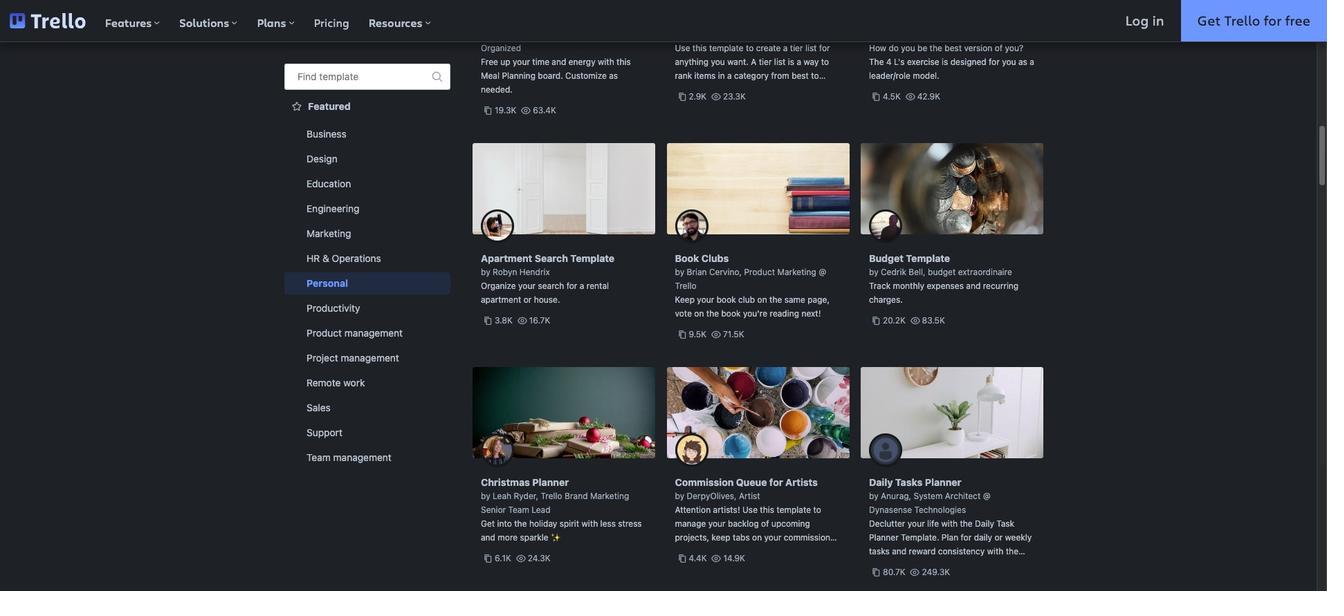 Task type: describe. For each thing, give the bounding box(es) containing it.
into
[[497, 519, 512, 529]]

frankly
[[591, 29, 620, 39]]

l's
[[894, 57, 905, 67]]

work
[[343, 377, 365, 389]]

and inside by kristen franks, owner @ frankly organized free up your time and energy with this meal planning board. customize as needed.
[[552, 57, 566, 67]]

lead
[[532, 505, 551, 516]]

@ for book
[[819, 267, 826, 277]]

remote work link
[[284, 372, 450, 394]]

apartment
[[481, 253, 532, 264]]

71.5k
[[723, 329, 744, 340]]

artists!
[[713, 505, 740, 516]]

technologies
[[914, 505, 966, 516]]

&
[[322, 253, 329, 264]]

for inside use this template to create a tier list for anything you want. a tier list is a way to rank items in a category from best to worst. this could be: best nba players, goat'd pasta dishes, and tastiest fast food joints.
[[819, 43, 830, 53]]

sales
[[307, 402, 331, 414]]

2 vertical spatial best
[[759, 84, 776, 95]]

to up a
[[746, 43, 754, 53]]

23.3k
[[723, 91, 746, 102]]

get trello for free link
[[1181, 0, 1327, 42]]

leader/role
[[869, 71, 911, 81]]

and inside daily tasks planner by anurag, system architect @ dynasense technologies declutter your life with the daily task planner template. plan for daily or weekly tasks and reward consistency with the streak power-up.
[[892, 547, 907, 557]]

1 horizontal spatial you
[[901, 43, 915, 53]]

9.5k
[[689, 329, 707, 340]]

tastiest
[[778, 98, 807, 109]]

log
[[1126, 11, 1149, 30]]

free
[[1285, 11, 1311, 30]]

0 vertical spatial marketing
[[307, 228, 351, 239]]

1 horizontal spatial list
[[805, 43, 817, 53]]

by inside by kristen franks, owner @ frankly organized free up your time and energy with this meal planning board. customize as needed.
[[481, 29, 490, 39]]

robyn hendrix image
[[481, 210, 514, 243]]

the down architect
[[960, 519, 973, 529]]

architect
[[945, 491, 981, 502]]

by inside book clubs by brian cervino, product marketing @ trello keep your book club on the same page, vote on the book you're reading next!
[[675, 267, 684, 277]]

daily tasks planner by anurag, system architect @ dynasense technologies declutter your life with the daily task planner template. plan for daily or weekly tasks and reward consistency with the streak power-up.
[[869, 477, 1032, 571]]

artists
[[786, 477, 818, 489]]

with up plan
[[941, 519, 958, 529]]

trello inside book clubs by brian cervino, product marketing @ trello keep your book club on the same page, vote on the book you're reading next!
[[675, 281, 697, 291]]

project management link
[[284, 347, 450, 370]]

by inside commission queue for artists by derpyolives, artist attention artists! use this template to manage your backlog of upcoming projects, keep tabs on your commissions, and share progress with clients.
[[675, 491, 684, 502]]

your up keep
[[708, 519, 726, 529]]

is inside use this template to create a tier list for anything you want. a tier list is a way to rank items in a category from best to worst. this could be: best nba players, goat'd pasta dishes, and tastiest fast food joints.
[[788, 57, 794, 67]]

personal
[[307, 277, 348, 289]]

of inside how do you be the best version of you? the 4 l's exercise is designed for you as a leader/role model.
[[995, 43, 1003, 53]]

christmas planner by leah ryder, trello brand marketing senior team lead get into the holiday spirit with less stress and more sparkle ✨
[[481, 477, 642, 543]]

by kristen franks, owner @ frankly organized free up your time and energy with this meal planning board. customize as needed.
[[481, 29, 631, 95]]

on inside commission queue for artists by derpyolives, artist attention artists! use this template to manage your backlog of upcoming projects, keep tabs on your commissions, and share progress with clients.
[[752, 533, 762, 543]]

hr
[[307, 253, 320, 264]]

find
[[298, 71, 317, 82]]

team management
[[307, 452, 392, 464]]

franks,
[[523, 29, 551, 39]]

charges.
[[869, 295, 903, 305]]

hendrix
[[520, 267, 550, 277]]

249.3k
[[922, 567, 950, 578]]

template inside commission queue for artists by derpyolives, artist attention artists! use this template to manage your backlog of upcoming projects, keep tabs on your commissions, and share progress with clients.
[[777, 505, 811, 516]]

you inside use this template to create a tier list for anything you want. a tier list is a way to rank items in a category from best to worst. this could be: best nba players, goat'd pasta dishes, and tastiest fast food joints.
[[711, 57, 725, 67]]

players,
[[798, 84, 828, 95]]

sparkle
[[520, 533, 549, 543]]

next!
[[802, 309, 821, 319]]

up.
[[923, 560, 936, 571]]

engineering
[[307, 203, 359, 215]]

to right way
[[821, 57, 829, 67]]

1 horizontal spatial best
[[792, 71, 809, 81]]

productivity
[[307, 302, 360, 314]]

remote work
[[307, 377, 365, 389]]

personal link
[[284, 273, 450, 295]]

a left way
[[797, 57, 801, 67]]

design link
[[284, 148, 450, 170]]

meal
[[481, 71, 500, 81]]

projects,
[[675, 533, 709, 543]]

energy
[[569, 57, 596, 67]]

and inside commission queue for artists by derpyolives, artist attention artists! use this template to manage your backlog of upcoming projects, keep tabs on your commissions, and share progress with clients.
[[675, 547, 690, 557]]

for left free
[[1264, 11, 1282, 30]]

brand
[[565, 491, 588, 502]]

budget
[[869, 253, 904, 264]]

sales link
[[284, 397, 450, 419]]

tasks
[[895, 477, 923, 489]]

leah
[[493, 491, 511, 502]]

template inside use this template to create a tier list for anything you want. a tier list is a way to rank items in a category from best to worst. this could be: best nba players, goat'd pasta dishes, and tastiest fast food joints.
[[709, 43, 744, 53]]

streak
[[869, 560, 893, 571]]

0 vertical spatial get
[[1198, 11, 1221, 30]]

1 horizontal spatial tier
[[790, 43, 803, 53]]

0 vertical spatial trello
[[1224, 11, 1260, 30]]

how do you be the best version of you? the 4 l's exercise is designed for you as a leader/role model.
[[869, 43, 1034, 81]]

tabs
[[733, 533, 750, 543]]

share
[[692, 547, 713, 557]]

to inside commission queue for artists by derpyolives, artist attention artists! use this template to manage your backlog of upcoming projects, keep tabs on your commissions, and share progress with clients.
[[813, 505, 821, 516]]

0 vertical spatial book
[[717, 295, 736, 305]]

spirit
[[560, 519, 579, 529]]

tasks
[[869, 547, 890, 557]]

could
[[720, 84, 742, 95]]

this inside commission queue for artists by derpyolives, artist attention artists! use this template to manage your backlog of upcoming projects, keep tabs on your commissions, and share progress with clients.
[[760, 505, 774, 516]]

Find template field
[[284, 64, 450, 90]]

brian cervino, product marketing @ trello image
[[675, 210, 708, 243]]

life
[[927, 519, 939, 529]]

@ for daily
[[983, 491, 991, 502]]

goat'd
[[675, 98, 705, 109]]

organized
[[481, 43, 521, 53]]

with down daily
[[987, 547, 1004, 557]]

4.4k
[[689, 554, 707, 564]]

your inside book clubs by brian cervino, product marketing @ trello keep your book club on the same page, vote on the book you're reading next!
[[697, 295, 714, 305]]

1 vertical spatial book
[[721, 309, 741, 319]]

organize
[[481, 281, 516, 291]]

as inside how do you be the best version of you? the 4 l's exercise is designed for you as a leader/role model.
[[1019, 57, 1027, 67]]

and inside use this template to create a tier list for anything you want. a tier list is a way to rank items in a category from best to worst. this could be: best nba players, goat'd pasta dishes, and tastiest fast food joints.
[[761, 98, 776, 109]]

the inside christmas planner by leah ryder, trello brand marketing senior team lead get into the holiday spirit with less stress and more sparkle ✨
[[514, 519, 527, 529]]

by inside 'budget template by cedrik bell, budget extraordinaire track monthly expenses and recurring charges.'
[[869, 267, 879, 277]]

4
[[886, 57, 892, 67]]

42.9k
[[917, 91, 940, 102]]

want.
[[727, 57, 749, 67]]

anurag,
[[881, 491, 911, 502]]

team inside christmas planner by leah ryder, trello brand marketing senior team lead get into the holiday spirit with less stress and more sparkle ✨
[[508, 505, 529, 516]]

book
[[675, 253, 699, 264]]

the down weekly
[[1006, 547, 1019, 557]]

featured link
[[284, 95, 450, 118]]

the up the 9.5k
[[706, 309, 719, 319]]

items
[[694, 71, 716, 81]]

for inside daily tasks planner by anurag, system architect @ dynasense technologies declutter your life with the daily task planner template. plan for daily or weekly tasks and reward consistency with the streak power-up.
[[961, 533, 972, 543]]

your inside daily tasks planner by anurag, system architect @ dynasense technologies declutter your life with the daily task planner template. plan for daily or weekly tasks and reward consistency with the streak power-up.
[[908, 519, 925, 529]]

fast
[[809, 98, 824, 109]]

marketing link
[[284, 223, 450, 245]]

budget
[[928, 267, 956, 277]]

resources button
[[359, 0, 441, 42]]

2 horizontal spatial you
[[1002, 57, 1016, 67]]

ryder,
[[514, 491, 538, 502]]

more
[[498, 533, 518, 543]]

template inside apartment search template by robyn hendrix organize your search for a rental apartment or house.
[[570, 253, 615, 264]]

features
[[105, 15, 152, 30]]

product management link
[[284, 322, 450, 345]]

✨
[[551, 533, 561, 543]]

nba
[[778, 84, 796, 95]]

be:
[[744, 84, 757, 95]]

planner inside christmas planner by leah ryder, trello brand marketing senior team lead get into the holiday spirit with less stress and more sparkle ✨
[[532, 477, 569, 489]]

up
[[501, 57, 510, 67]]

product inside book clubs by brian cervino, product marketing @ trello keep your book club on the same page, vote on the book you're reading next!
[[744, 267, 775, 277]]

search
[[535, 253, 568, 264]]

template.
[[901, 533, 939, 543]]

management for team management
[[333, 452, 392, 464]]

anurag, system architect @ dynasense technologies image
[[869, 434, 902, 467]]



Task type: locate. For each thing, give the bounding box(es) containing it.
1 horizontal spatial is
[[942, 57, 948, 67]]

project
[[307, 352, 338, 364]]

0 horizontal spatial tier
[[759, 57, 772, 67]]

@ right owner
[[581, 29, 589, 39]]

you up the items
[[711, 57, 725, 67]]

less
[[600, 519, 616, 529]]

your down hendrix
[[518, 281, 536, 291]]

1 vertical spatial of
[[761, 519, 769, 529]]

1 vertical spatial list
[[774, 57, 786, 67]]

@ inside by kristen franks, owner @ frankly organized free up your time and energy with this meal planning board. customize as needed.
[[581, 29, 589, 39]]

0 horizontal spatial as
[[609, 71, 618, 81]]

on up you're
[[757, 295, 767, 305]]

with left the 'clients.' on the right bottom of the page
[[753, 547, 769, 557]]

team down ryder,
[[508, 505, 529, 516]]

get right log in on the top right of the page
[[1198, 11, 1221, 30]]

1 horizontal spatial template
[[709, 43, 744, 53]]

use inside use this template to create a tier list for anything you want. a tier list is a way to rank items in a category from best to worst. this could be: best nba players, goat'd pasta dishes, and tastiest fast food joints.
[[675, 43, 690, 53]]

artist
[[739, 491, 760, 502]]

1 vertical spatial this
[[617, 57, 631, 67]]

1 vertical spatial daily
[[975, 519, 994, 529]]

0 horizontal spatial @
[[581, 29, 589, 39]]

the up reading
[[770, 295, 782, 305]]

1 vertical spatial on
[[694, 309, 704, 319]]

0 vertical spatial in
[[1152, 11, 1164, 30]]

best inside how do you be the best version of you? the 4 l's exercise is designed for you as a leader/role model.
[[945, 43, 962, 53]]

2 horizontal spatial marketing
[[777, 267, 816, 277]]

derpyolives,
[[687, 491, 737, 502]]

use up anything
[[675, 43, 690, 53]]

management
[[344, 327, 403, 339], [341, 352, 399, 364], [333, 452, 392, 464]]

6.1k
[[495, 554, 511, 564]]

brian
[[687, 267, 707, 277]]

upcoming
[[771, 519, 810, 529]]

template
[[570, 253, 615, 264], [906, 253, 950, 264]]

this
[[693, 43, 707, 53], [617, 57, 631, 67], [760, 505, 774, 516]]

is up from
[[788, 57, 794, 67]]

use inside commission queue for artists by derpyolives, artist attention artists! use this template to manage your backlog of upcoming projects, keep tabs on your commissions, and share progress with clients.
[[742, 505, 758, 516]]

or inside daily tasks planner by anurag, system architect @ dynasense technologies declutter your life with the daily task planner template. plan for daily or weekly tasks and reward consistency with the streak power-up.
[[995, 533, 1003, 543]]

use down artist
[[742, 505, 758, 516]]

@ right architect
[[983, 491, 991, 502]]

keep
[[712, 533, 731, 543]]

get trello for free
[[1198, 11, 1311, 30]]

1 vertical spatial in
[[718, 71, 725, 81]]

best right be:
[[759, 84, 776, 95]]

you're
[[743, 309, 767, 319]]

1 horizontal spatial in
[[1152, 11, 1164, 30]]

0 vertical spatial team
[[307, 452, 331, 464]]

you left be
[[901, 43, 915, 53]]

0 horizontal spatial team
[[307, 452, 331, 464]]

or down task
[[995, 533, 1003, 543]]

2 vertical spatial marketing
[[590, 491, 629, 502]]

by inside apartment search template by robyn hendrix organize your search for a rental apartment or house.
[[481, 267, 490, 277]]

marketing up &
[[307, 228, 351, 239]]

pricing link
[[304, 0, 359, 42]]

0 horizontal spatial best
[[759, 84, 776, 95]]

a right create
[[783, 43, 788, 53]]

0 horizontal spatial planner
[[532, 477, 569, 489]]

for right queue
[[769, 477, 783, 489]]

and down projects,
[[675, 547, 690, 557]]

1 horizontal spatial use
[[742, 505, 758, 516]]

derpyolives, artist image
[[675, 434, 708, 467]]

1 horizontal spatial daily
[[975, 519, 994, 529]]

2 horizontal spatial best
[[945, 43, 962, 53]]

0 vertical spatial as
[[1019, 57, 1027, 67]]

for up consistency
[[961, 533, 972, 543]]

and left more
[[481, 533, 495, 543]]

or inside apartment search template by robyn hendrix organize your search for a rental apartment or house.
[[524, 295, 532, 305]]

1 vertical spatial product
[[307, 327, 342, 339]]

1 horizontal spatial trello
[[675, 281, 697, 291]]

0 vertical spatial on
[[757, 295, 767, 305]]

solutions
[[179, 15, 229, 30]]

in right the items
[[718, 71, 725, 81]]

project management
[[307, 352, 399, 364]]

template inside 'budget template by cedrik bell, budget extraordinaire track monthly expenses and recurring charges.'
[[906, 253, 950, 264]]

1 vertical spatial @
[[819, 267, 826, 277]]

education link
[[284, 173, 450, 195]]

2 horizontal spatial planner
[[925, 477, 962, 489]]

plan
[[942, 533, 958, 543]]

your up the 'clients.' on the right bottom of the page
[[764, 533, 782, 543]]

extraordinaire
[[958, 267, 1012, 277]]

1 vertical spatial template
[[319, 71, 359, 82]]

to up commissions,
[[813, 505, 821, 516]]

get inside christmas planner by leah ryder, trello brand marketing senior team lead get into the holiday spirit with less stress and more sparkle ✨
[[481, 519, 495, 529]]

plans
[[257, 15, 286, 30]]

and inside christmas planner by leah ryder, trello brand marketing senior team lead get into the holiday spirit with less stress and more sparkle ✨
[[481, 533, 495, 543]]

0 horizontal spatial daily
[[869, 477, 893, 489]]

your up the template.
[[908, 519, 925, 529]]

get down the senior
[[481, 519, 495, 529]]

book left club
[[717, 295, 736, 305]]

of
[[995, 43, 1003, 53], [761, 519, 769, 529]]

management down productivity link
[[344, 327, 403, 339]]

63.4k
[[533, 105, 556, 116]]

daily up anurag,
[[869, 477, 893, 489]]

a inside how do you be the best version of you? the 4 l's exercise is designed for you as a leader/role model.
[[1030, 57, 1034, 67]]

book
[[717, 295, 736, 305], [721, 309, 741, 319]]

2 horizontal spatial template
[[777, 505, 811, 516]]

with left less
[[582, 519, 598, 529]]

1 horizontal spatial template
[[906, 253, 950, 264]]

best down way
[[792, 71, 809, 81]]

template up upcoming
[[777, 505, 811, 516]]

for down version
[[989, 57, 1000, 67]]

daily up daily
[[975, 519, 994, 529]]

2 vertical spatial this
[[760, 505, 774, 516]]

template inside find template field
[[319, 71, 359, 82]]

consistency
[[938, 547, 985, 557]]

1 horizontal spatial this
[[693, 43, 707, 53]]

2 horizontal spatial trello
[[1224, 11, 1260, 30]]

by up organized
[[481, 29, 490, 39]]

the right the into
[[514, 519, 527, 529]]

20.2k
[[883, 316, 906, 326]]

is inside how do you be the best version of you? the 4 l's exercise is designed for you as a leader/role model.
[[942, 57, 948, 67]]

by up organize
[[481, 267, 490, 277]]

is right exercise
[[942, 57, 948, 67]]

owner
[[553, 29, 579, 39]]

marketing up less
[[590, 491, 629, 502]]

bell,
[[909, 267, 926, 277]]

task
[[997, 519, 1015, 529]]

in inside use this template to create a tier list for anything you want. a tier list is a way to rank items in a category from best to worst. this could be: best nba players, goat'd pasta dishes, and tastiest fast food joints.
[[718, 71, 725, 81]]

trello image
[[10, 13, 86, 29], [10, 13, 86, 28]]

1 vertical spatial or
[[995, 533, 1003, 543]]

marketing up same
[[777, 267, 816, 277]]

0 horizontal spatial you
[[711, 57, 725, 67]]

0 horizontal spatial of
[[761, 519, 769, 529]]

log in link
[[1109, 0, 1181, 42]]

template up want.
[[709, 43, 744, 53]]

template up featured
[[319, 71, 359, 82]]

0 horizontal spatial this
[[617, 57, 631, 67]]

1 vertical spatial tier
[[759, 57, 772, 67]]

0 horizontal spatial in
[[718, 71, 725, 81]]

tier
[[790, 43, 803, 53], [759, 57, 772, 67]]

1 horizontal spatial planner
[[869, 533, 899, 543]]

14.9k
[[723, 554, 745, 564]]

0 vertical spatial daily
[[869, 477, 893, 489]]

a left rental
[[580, 281, 584, 291]]

1 vertical spatial team
[[508, 505, 529, 516]]

as right customize on the top left of page
[[609, 71, 618, 81]]

0 vertical spatial use
[[675, 43, 690, 53]]

by up the senior
[[481, 491, 490, 502]]

best up designed
[[945, 43, 962, 53]]

tier right create
[[790, 43, 803, 53]]

apartment
[[481, 295, 521, 305]]

0 vertical spatial product
[[744, 267, 775, 277]]

1 horizontal spatial as
[[1019, 57, 1027, 67]]

0 vertical spatial template
[[709, 43, 744, 53]]

as inside by kristen franks, owner @ frankly organized free up your time and energy with this meal planning board. customize as needed.
[[609, 71, 618, 81]]

management down support link
[[333, 452, 392, 464]]

the right be
[[930, 43, 942, 53]]

1 horizontal spatial product
[[744, 267, 775, 277]]

on right the tabs
[[752, 533, 762, 543]]

and up power- at the right bottom of page
[[892, 547, 907, 557]]

as down the you?
[[1019, 57, 1027, 67]]

product management
[[307, 327, 403, 339]]

how
[[869, 43, 886, 53]]

be
[[918, 43, 927, 53]]

marketing inside christmas planner by leah ryder, trello brand marketing senior team lead get into the holiday spirit with less stress and more sparkle ✨
[[590, 491, 629, 502]]

2 horizontal spatial this
[[760, 505, 774, 516]]

weekly
[[1005, 533, 1032, 543]]

by down book
[[675, 267, 684, 277]]

planner up ryder,
[[532, 477, 569, 489]]

management for product management
[[344, 327, 403, 339]]

clubs
[[702, 253, 729, 264]]

0 vertical spatial or
[[524, 295, 532, 305]]

2 template from the left
[[906, 253, 950, 264]]

0 horizontal spatial product
[[307, 327, 342, 339]]

to up players,
[[811, 71, 819, 81]]

rank
[[675, 71, 692, 81]]

0 vertical spatial list
[[805, 43, 817, 53]]

by inside daily tasks planner by anurag, system architect @ dynasense technologies declutter your life with the daily task planner template. plan for daily or weekly tasks and reward consistency with the streak power-up.
[[869, 491, 879, 502]]

this inside use this template to create a tier list for anything you want. a tier list is a way to rank items in a category from best to worst. this could be: best nba players, goat'd pasta dishes, and tastiest fast food joints.
[[693, 43, 707, 53]]

1 horizontal spatial marketing
[[590, 491, 629, 502]]

team down support
[[307, 452, 331, 464]]

by up attention
[[675, 491, 684, 502]]

0 vertical spatial best
[[945, 43, 962, 53]]

with right energy
[[598, 57, 614, 67]]

1 horizontal spatial of
[[995, 43, 1003, 53]]

cedrik bell, budget extraordinaire image
[[869, 210, 902, 243]]

@ up page,
[[819, 267, 826, 277]]

this up anything
[[693, 43, 707, 53]]

as
[[1019, 57, 1027, 67], [609, 71, 618, 81]]

of inside commission queue for artists by derpyolives, artist attention artists! use this template to manage your backlog of upcoming projects, keep tabs on your commissions, and share progress with clients.
[[761, 519, 769, 529]]

1 template from the left
[[570, 253, 615, 264]]

this down frankly
[[617, 57, 631, 67]]

hr & operations link
[[284, 248, 450, 270]]

1 vertical spatial management
[[341, 352, 399, 364]]

2 vertical spatial template
[[777, 505, 811, 516]]

1 vertical spatial trello
[[675, 281, 697, 291]]

list up from
[[774, 57, 786, 67]]

0 vertical spatial @
[[581, 29, 589, 39]]

the inside how do you be the best version of you? the 4 l's exercise is designed for you as a leader/role model.
[[930, 43, 942, 53]]

@ inside book clubs by brian cervino, product marketing @ trello keep your book club on the same page, vote on the book you're reading next!
[[819, 267, 826, 277]]

trello left free
[[1224, 11, 1260, 30]]

commissions,
[[784, 533, 837, 543]]

1 vertical spatial marketing
[[777, 267, 816, 277]]

category
[[734, 71, 769, 81]]

0 vertical spatial tier
[[790, 43, 803, 53]]

club
[[738, 295, 755, 305]]

0 horizontal spatial trello
[[541, 491, 562, 502]]

a
[[751, 57, 757, 67]]

2 is from the left
[[942, 57, 948, 67]]

your
[[513, 57, 530, 67], [518, 281, 536, 291], [697, 295, 714, 305], [708, 519, 726, 529], [908, 519, 925, 529], [764, 533, 782, 543]]

for inside apartment search template by robyn hendrix organize your search for a rental apartment or house.
[[567, 281, 577, 291]]

1 vertical spatial get
[[481, 519, 495, 529]]

@ inside daily tasks planner by anurag, system architect @ dynasense technologies declutter your life with the daily task planner template. plan for daily or weekly tasks and reward consistency with the streak power-up.
[[983, 491, 991, 502]]

the
[[869, 57, 884, 67]]

christmas
[[481, 477, 530, 489]]

@
[[581, 29, 589, 39], [819, 267, 826, 277], [983, 491, 991, 502]]

on right vote
[[694, 309, 704, 319]]

and down extraordinaire on the top right of the page
[[966, 281, 981, 291]]

and inside 'budget template by cedrik bell, budget extraordinaire track monthly expenses and recurring charges.'
[[966, 281, 981, 291]]

education
[[307, 178, 351, 190]]

of left the you?
[[995, 43, 1003, 53]]

your inside apartment search template by robyn hendrix organize your search for a rental apartment or house.
[[518, 281, 536, 291]]

list up way
[[805, 43, 817, 53]]

book down club
[[721, 309, 741, 319]]

a inside apartment search template by robyn hendrix organize your search for a rental apartment or house.
[[580, 281, 584, 291]]

and up board.
[[552, 57, 566, 67]]

1 vertical spatial use
[[742, 505, 758, 516]]

marketing inside book clubs by brian cervino, product marketing @ trello keep your book club on the same page, vote on the book you're reading next!
[[777, 267, 816, 277]]

or left house. at the left
[[524, 295, 532, 305]]

your up planning
[[513, 57, 530, 67]]

planner up 'system'
[[925, 477, 962, 489]]

this down artist
[[760, 505, 774, 516]]

0 horizontal spatial or
[[524, 295, 532, 305]]

of right backlog
[[761, 519, 769, 529]]

for inside commission queue for artists by derpyolives, artist attention artists! use this template to manage your backlog of upcoming projects, keep tabs on your commissions, and share progress with clients.
[[769, 477, 783, 489]]

1 horizontal spatial or
[[995, 533, 1003, 543]]

a right designed
[[1030, 57, 1034, 67]]

your inside by kristen franks, owner @ frankly organized free up your time and energy with this meal planning board. customize as needed.
[[513, 57, 530, 67]]

1 vertical spatial best
[[792, 71, 809, 81]]

budget template by cedrik bell, budget extraordinaire track monthly expenses and recurring charges.
[[869, 253, 1019, 305]]

business
[[307, 128, 346, 140]]

0 horizontal spatial is
[[788, 57, 794, 67]]

you down the you?
[[1002, 57, 1016, 67]]

tier right a
[[759, 57, 772, 67]]

business link
[[284, 123, 450, 145]]

0 horizontal spatial marketing
[[307, 228, 351, 239]]

1 is from the left
[[788, 57, 794, 67]]

3.8k
[[495, 316, 513, 326]]

product up club
[[744, 267, 775, 277]]

0 vertical spatial management
[[344, 327, 403, 339]]

daily
[[974, 533, 992, 543]]

for inside how do you be the best version of you? the 4 l's exercise is designed for you as a leader/role model.
[[989, 57, 1000, 67]]

time
[[532, 57, 549, 67]]

a up could
[[727, 71, 732, 81]]

19.3k
[[495, 105, 516, 116]]

2 vertical spatial management
[[333, 452, 392, 464]]

to
[[746, 43, 754, 53], [821, 57, 829, 67], [811, 71, 819, 81], [813, 505, 821, 516]]

management for project management
[[341, 352, 399, 364]]

resources
[[369, 15, 423, 30]]

0 horizontal spatial template
[[319, 71, 359, 82]]

template up bell,
[[906, 253, 950, 264]]

and right dishes,
[[761, 98, 776, 109]]

this inside by kristen franks, owner @ frankly organized free up your time and energy with this meal planning board. customize as needed.
[[617, 57, 631, 67]]

management down the product management link
[[341, 352, 399, 364]]

is
[[788, 57, 794, 67], [942, 57, 948, 67]]

planner
[[532, 477, 569, 489], [925, 477, 962, 489], [869, 533, 899, 543]]

0 horizontal spatial get
[[481, 519, 495, 529]]

by up track
[[869, 267, 879, 277]]

by inside christmas planner by leah ryder, trello brand marketing senior team lead get into the holiday spirit with less stress and more sparkle ✨
[[481, 491, 490, 502]]

with inside commission queue for artists by derpyolives, artist attention artists! use this template to manage your backlog of upcoming projects, keep tabs on your commissions, and share progress with clients.
[[753, 547, 769, 557]]

0 vertical spatial this
[[693, 43, 707, 53]]

1 horizontal spatial get
[[1198, 11, 1221, 30]]

senior
[[481, 505, 506, 516]]

recurring
[[983, 281, 1019, 291]]

trello up keep
[[675, 281, 697, 291]]

2 horizontal spatial @
[[983, 491, 991, 502]]

1 vertical spatial as
[[609, 71, 618, 81]]

with inside christmas planner by leah ryder, trello brand marketing senior team lead get into the holiday spirit with less stress and more sparkle ✨
[[582, 519, 598, 529]]

cedrik
[[881, 267, 906, 277]]

search
[[538, 281, 564, 291]]

in right log in the top of the page
[[1152, 11, 1164, 30]]

leah ryder, trello brand marketing senior team lead image
[[481, 434, 514, 467]]

product up project
[[307, 327, 342, 339]]

0 horizontal spatial template
[[570, 253, 615, 264]]

manage
[[675, 519, 706, 529]]

rental
[[587, 281, 609, 291]]

commission
[[675, 477, 734, 489]]

2 vertical spatial trello
[[541, 491, 562, 502]]

your right keep
[[697, 295, 714, 305]]

kristen
[[493, 29, 520, 39]]

features button
[[95, 0, 170, 42]]

0 horizontal spatial list
[[774, 57, 786, 67]]

1 horizontal spatial @
[[819, 267, 826, 277]]

2 vertical spatial @
[[983, 491, 991, 502]]

by
[[481, 29, 490, 39], [481, 267, 490, 277], [675, 267, 684, 277], [869, 267, 879, 277], [481, 491, 490, 502], [675, 491, 684, 502], [869, 491, 879, 502]]

1 horizontal spatial team
[[508, 505, 529, 516]]

create
[[756, 43, 781, 53]]

by up dynasense
[[869, 491, 879, 502]]

track
[[869, 281, 891, 291]]

holiday
[[529, 519, 557, 529]]

0 vertical spatial of
[[995, 43, 1003, 53]]

with inside by kristen franks, owner @ frankly organized free up your time and energy with this meal planning board. customize as needed.
[[598, 57, 614, 67]]

2 vertical spatial on
[[752, 533, 762, 543]]

productivity link
[[284, 298, 450, 320]]

planner down the declutter on the right bottom of page
[[869, 533, 899, 543]]

0 horizontal spatial use
[[675, 43, 690, 53]]

template up rental
[[570, 253, 615, 264]]

trello inside christmas planner by leah ryder, trello brand marketing senior team lead get into the holiday spirit with less stress and more sparkle ✨
[[541, 491, 562, 502]]

trello up lead at the left bottom of the page
[[541, 491, 562, 502]]



Task type: vqa. For each thing, say whether or not it's contained in the screenshot.
left sm icon
no



